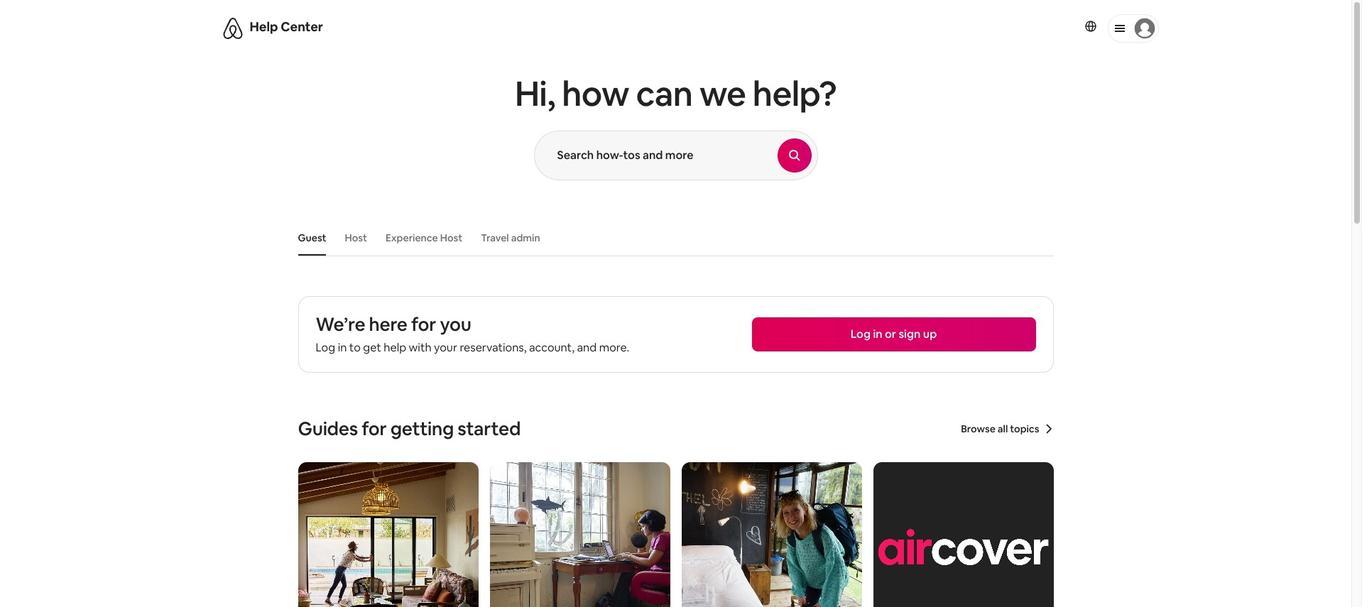 Task type: locate. For each thing, give the bounding box(es) containing it.
None search field
[[534, 131, 818, 180]]

host right guest button
[[345, 232, 367, 244]]

tab list
[[291, 220, 1054, 256]]

help center link
[[250, 18, 323, 35]]

to
[[349, 340, 361, 355]]

experience host
[[386, 232, 462, 244]]

get
[[363, 340, 381, 355]]

host right experience
[[440, 232, 462, 244]]

host inside experience host button
[[440, 232, 462, 244]]

host
[[345, 232, 367, 244], [440, 232, 462, 244]]

tab list containing guest
[[291, 220, 1054, 256]]

0 horizontal spatial host
[[345, 232, 367, 244]]

we're here for you log in to get help with your reservations, account, and more.
[[316, 312, 629, 355]]

0 vertical spatial for
[[411, 312, 436, 337]]

log
[[316, 340, 335, 355]]

experience
[[386, 232, 438, 244]]

for up "with" in the left of the page
[[411, 312, 436, 337]]

travel admin
[[481, 232, 540, 244]]

getting
[[390, 417, 454, 441]]

for right guides
[[362, 417, 387, 441]]

Search how-tos and more search field
[[534, 131, 777, 180]]

help?
[[753, 72, 837, 116]]

for
[[411, 312, 436, 337], [362, 417, 387, 441]]

travel
[[481, 232, 509, 244]]

reservations,
[[460, 340, 527, 355]]

0 horizontal spatial for
[[362, 417, 387, 441]]

here
[[369, 312, 407, 337]]

browse all topics link
[[961, 423, 1054, 435]]

we
[[699, 72, 746, 116]]

1 horizontal spatial for
[[411, 312, 436, 337]]

guides for getting started
[[298, 417, 521, 441]]

account,
[[529, 340, 575, 355]]

browse all topics
[[961, 423, 1039, 435]]

help
[[250, 18, 278, 35]]

hi,
[[515, 72, 555, 116]]

in
[[338, 340, 347, 355]]

2 host from the left
[[440, 232, 462, 244]]

you
[[440, 312, 471, 337]]

traveler with a suitcase and backpack in a bedroom where they'll be staying. image
[[681, 462, 862, 607]]

started
[[458, 417, 521, 441]]

with
[[409, 340, 432, 355]]

and
[[577, 340, 597, 355]]

for inside we're here for you log in to get help with your reservations, account, and more.
[[411, 312, 436, 337]]

1 host from the left
[[345, 232, 367, 244]]

1 horizontal spatial host
[[440, 232, 462, 244]]

your
[[434, 340, 457, 355]]

help
[[384, 340, 406, 355]]



Task type: describe. For each thing, give the bounding box(es) containing it.
browse
[[961, 423, 996, 435]]

admin
[[511, 232, 540, 244]]

1 vertical spatial for
[[362, 417, 387, 441]]

guest button
[[291, 224, 333, 251]]

airbnb homepage image
[[221, 17, 244, 40]]

hi, how can we help?
[[515, 72, 837, 116]]

host inside host button
[[345, 232, 367, 244]]

more.
[[599, 340, 629, 355]]

we're
[[316, 312, 365, 337]]

help center
[[250, 18, 323, 35]]

person sitting at desk by a window, working on their laptop. image
[[490, 462, 670, 607]]

experience host button
[[378, 224, 470, 251]]

person opening a glass sliding door in a nicely designed space image
[[298, 462, 478, 607]]

travel admin button
[[474, 224, 547, 251]]

main navigation menu image
[[1134, 18, 1155, 39]]

center
[[281, 18, 323, 35]]

host button
[[338, 224, 374, 251]]

guest
[[298, 232, 326, 244]]

topics
[[1010, 423, 1039, 435]]

how
[[562, 72, 629, 116]]

all
[[998, 423, 1008, 435]]

can
[[636, 72, 693, 116]]

the logo for aircover, in red and white letters, on a black background. image
[[873, 462, 1054, 607]]

guides
[[298, 417, 358, 441]]



Task type: vqa. For each thing, say whether or not it's contained in the screenshot.
middle Nights
no



